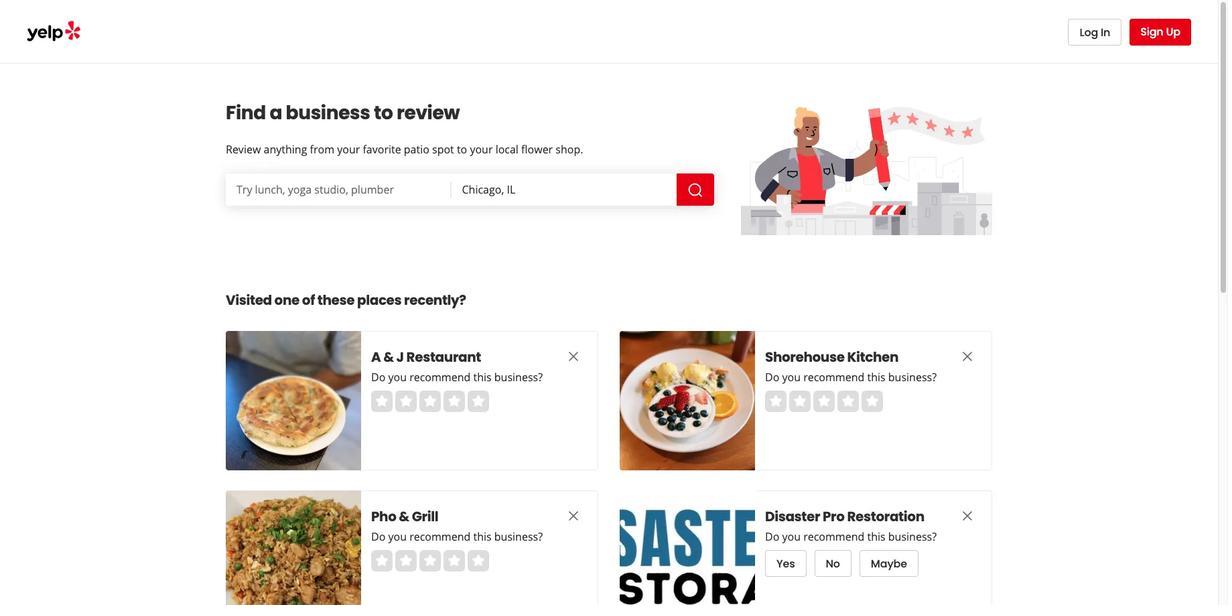 Task type: vqa. For each thing, say whether or not it's contained in the screenshot.
the right &
yes



Task type: locate. For each thing, give the bounding box(es) containing it.
do you recommend this business?
[[371, 370, 543, 385], [766, 370, 937, 385], [371, 530, 543, 544], [766, 530, 937, 544]]

recommend down restaurant
[[410, 370, 471, 385]]

this down kitchen
[[868, 370, 886, 385]]

None search field
[[226, 174, 717, 206]]

rating element down a & j restaurant at bottom left
[[371, 391, 489, 412]]

you down pho & grill
[[388, 530, 407, 544]]

1 horizontal spatial none field
[[462, 182, 666, 197]]

disaster pro restoration link
[[766, 507, 933, 526]]

patio
[[404, 142, 430, 157]]

this for shorehouse kitchen
[[868, 370, 886, 385]]

photo of pho & grill image
[[226, 491, 361, 605]]

pro
[[823, 507, 845, 526]]

search image
[[688, 182, 704, 198]]

you
[[388, 370, 407, 385], [783, 370, 801, 385], [388, 530, 407, 544], [783, 530, 801, 544]]

pho & grill link
[[371, 507, 539, 526]]

business? down restoration
[[889, 530, 937, 544]]

do you recommend this business? for a & j restaurant
[[371, 370, 543, 385]]

none field near
[[462, 182, 666, 197]]

this
[[474, 370, 492, 385], [868, 370, 886, 385], [474, 530, 492, 544], [868, 530, 886, 544]]

review
[[397, 100, 460, 126]]

find a business to review
[[226, 100, 460, 126]]

no button
[[815, 550, 852, 577]]

business? down a & j restaurant link
[[495, 370, 543, 385]]

to up favorite
[[374, 100, 393, 126]]

a & j restaurant link
[[371, 348, 539, 367]]

this for pho & grill
[[474, 530, 492, 544]]

local
[[496, 142, 519, 157]]

recommend
[[410, 370, 471, 385], [804, 370, 865, 385], [410, 530, 471, 544], [804, 530, 865, 544]]

your right from
[[337, 142, 360, 157]]

0 horizontal spatial to
[[374, 100, 393, 126]]

recommend down pro
[[804, 530, 865, 544]]

review
[[226, 142, 261, 157]]

this down pho & grill "link"
[[474, 530, 492, 544]]

None radio
[[371, 391, 393, 412], [420, 391, 441, 412], [838, 391, 859, 412], [396, 550, 417, 572], [420, 550, 441, 572], [444, 550, 465, 572], [371, 391, 393, 412], [420, 391, 441, 412], [838, 391, 859, 412], [396, 550, 417, 572], [420, 550, 441, 572], [444, 550, 465, 572]]

business? for disaster pro restoration
[[889, 530, 937, 544]]

you down the "shorehouse"
[[783, 370, 801, 385]]

pho
[[371, 507, 397, 526]]

1 your from the left
[[337, 142, 360, 157]]

0 horizontal spatial &
[[384, 348, 394, 367]]

business? down kitchen
[[889, 370, 937, 385]]

do you recommend this business? down pho & grill "link"
[[371, 530, 543, 544]]

rating element
[[371, 391, 489, 412], [766, 391, 884, 412], [371, 550, 489, 572]]

photo of a & j restaurant image
[[226, 331, 361, 471]]

this down restoration
[[868, 530, 886, 544]]

dismiss card image
[[566, 348, 582, 365], [960, 348, 976, 365], [960, 508, 976, 524]]

these
[[318, 291, 355, 310]]

dismiss card image for a & j restaurant
[[566, 348, 582, 365]]

1 vertical spatial to
[[457, 142, 467, 157]]

do
[[371, 370, 386, 385], [766, 370, 780, 385], [371, 530, 386, 544], [766, 530, 780, 544]]

grill
[[412, 507, 439, 526]]

business? down pho & grill "link"
[[495, 530, 543, 544]]

do you recommend this business? down disaster pro restoration link
[[766, 530, 937, 544]]

favorite
[[363, 142, 401, 157]]

1 vertical spatial &
[[399, 507, 410, 526]]

0 vertical spatial to
[[374, 100, 393, 126]]

maybe
[[871, 556, 908, 571]]

0 horizontal spatial your
[[337, 142, 360, 157]]

1 horizontal spatial your
[[470, 142, 493, 157]]

shorehouse kitchen
[[766, 348, 899, 367]]

0 horizontal spatial none field
[[237, 182, 441, 197]]

do down disaster
[[766, 530, 780, 544]]

spot
[[432, 142, 454, 157]]

photo of disaster pro restoration image
[[620, 491, 756, 605]]

2 none field from the left
[[462, 182, 666, 197]]

recommend down pho & grill "link"
[[410, 530, 471, 544]]

your
[[337, 142, 360, 157], [470, 142, 493, 157]]

business?
[[495, 370, 543, 385], [889, 370, 937, 385], [495, 530, 543, 544], [889, 530, 937, 544]]

rating element for pho
[[371, 550, 489, 572]]

do down the "shorehouse"
[[766, 370, 780, 385]]

restaurant
[[407, 348, 481, 367]]

you down j
[[388, 370, 407, 385]]

you for pho
[[388, 530, 407, 544]]

from
[[310, 142, 335, 157]]

log in
[[1080, 24, 1111, 40]]

kitchen
[[848, 348, 899, 367]]

do down a
[[371, 370, 386, 385]]

Find text field
[[237, 182, 441, 197]]

a & j restaurant
[[371, 348, 481, 367]]

j
[[397, 348, 404, 367]]

a
[[371, 348, 381, 367]]

this down a & j restaurant link
[[474, 370, 492, 385]]

none field find
[[237, 182, 441, 197]]

0 vertical spatial &
[[384, 348, 394, 367]]

recommend for shorehouse
[[804, 370, 865, 385]]

do for pho
[[371, 530, 386, 544]]

1 none field from the left
[[237, 182, 441, 197]]

& right "pho"
[[399, 507, 410, 526]]

rating element down grill
[[371, 550, 489, 572]]

do you recommend this business? down a & j restaurant link
[[371, 370, 543, 385]]

sign up link
[[1130, 19, 1192, 46]]

None field
[[237, 182, 441, 197], [462, 182, 666, 197]]

your left local
[[470, 142, 493, 157]]

& left j
[[384, 348, 394, 367]]

business? for pho & grill
[[495, 530, 543, 544]]

rating element down shorehouse kitchen
[[766, 391, 884, 412]]

1 horizontal spatial &
[[399, 507, 410, 526]]

None radio
[[396, 391, 417, 412], [444, 391, 465, 412], [468, 391, 489, 412], [766, 391, 787, 412], [790, 391, 811, 412], [814, 391, 835, 412], [862, 391, 884, 412], [371, 550, 393, 572], [468, 550, 489, 572], [396, 391, 417, 412], [444, 391, 465, 412], [468, 391, 489, 412], [766, 391, 787, 412], [790, 391, 811, 412], [814, 391, 835, 412], [862, 391, 884, 412], [371, 550, 393, 572], [468, 550, 489, 572]]

&
[[384, 348, 394, 367], [399, 507, 410, 526]]

none field down from
[[237, 182, 441, 197]]

log in link
[[1069, 19, 1122, 46]]

visited one of these places recently?
[[226, 291, 466, 310]]

do down "pho"
[[371, 530, 386, 544]]

do you recommend this business? down shorehouse kitchen link
[[766, 370, 937, 385]]

recommend down shorehouse kitchen
[[804, 370, 865, 385]]

to right spot
[[457, 142, 467, 157]]

recommend for a
[[410, 370, 471, 385]]

do for disaster
[[766, 530, 780, 544]]

you down disaster
[[783, 530, 801, 544]]

yes button
[[766, 550, 807, 577]]

to
[[374, 100, 393, 126], [457, 142, 467, 157]]

business
[[286, 100, 370, 126]]

you for shorehouse
[[783, 370, 801, 385]]

none field down shop.
[[462, 182, 666, 197]]



Task type: describe. For each thing, give the bounding box(es) containing it.
business? for a & j restaurant
[[495, 370, 543, 385]]

you for a
[[388, 370, 407, 385]]

recommend for disaster
[[804, 530, 865, 544]]

dismiss card image for disaster pro restoration
[[960, 508, 976, 524]]

sign up
[[1141, 24, 1181, 40]]

photo of shorehouse kitchen image
[[620, 331, 756, 471]]

dismiss card image for shorehouse kitchen
[[960, 348, 976, 365]]

places
[[357, 291, 402, 310]]

rating element for a
[[371, 391, 489, 412]]

recently?
[[404, 291, 466, 310]]

review anything from your favorite patio spot to your local flower shop.
[[226, 142, 584, 157]]

this for disaster pro restoration
[[868, 530, 886, 544]]

find
[[226, 100, 266, 126]]

restoration
[[848, 507, 925, 526]]

do for a
[[371, 370, 386, 385]]

pho & grill
[[371, 507, 439, 526]]

log
[[1080, 24, 1099, 40]]

business? for shorehouse kitchen
[[889, 370, 937, 385]]

rating element for shorehouse
[[766, 391, 884, 412]]

sign
[[1141, 24, 1164, 40]]

flower
[[522, 142, 553, 157]]

of
[[302, 291, 315, 310]]

disaster
[[766, 507, 821, 526]]

a
[[270, 100, 282, 126]]

& for pho
[[399, 507, 410, 526]]

Near text field
[[462, 182, 666, 197]]

do for shorehouse
[[766, 370, 780, 385]]

do you recommend this business? for disaster pro restoration
[[766, 530, 937, 544]]

you for disaster
[[783, 530, 801, 544]]

2 your from the left
[[470, 142, 493, 157]]

disaster pro restoration
[[766, 507, 925, 526]]

yes
[[777, 556, 795, 571]]

no
[[826, 556, 841, 571]]

1 horizontal spatial to
[[457, 142, 467, 157]]

shop.
[[556, 142, 584, 157]]

in
[[1101, 24, 1111, 40]]

one
[[275, 291, 300, 310]]

& for a
[[384, 348, 394, 367]]

anything
[[264, 142, 307, 157]]

do you recommend this business? for shorehouse kitchen
[[766, 370, 937, 385]]

up
[[1167, 24, 1181, 40]]

this for a & j restaurant
[[474, 370, 492, 385]]

visited
[[226, 291, 272, 310]]

dismiss card image
[[566, 508, 582, 524]]

shorehouse kitchen link
[[766, 348, 933, 367]]

do you recommend this business? for pho & grill
[[371, 530, 543, 544]]

shorehouse
[[766, 348, 845, 367]]

maybe button
[[860, 550, 919, 577]]

recommend for pho
[[410, 530, 471, 544]]



